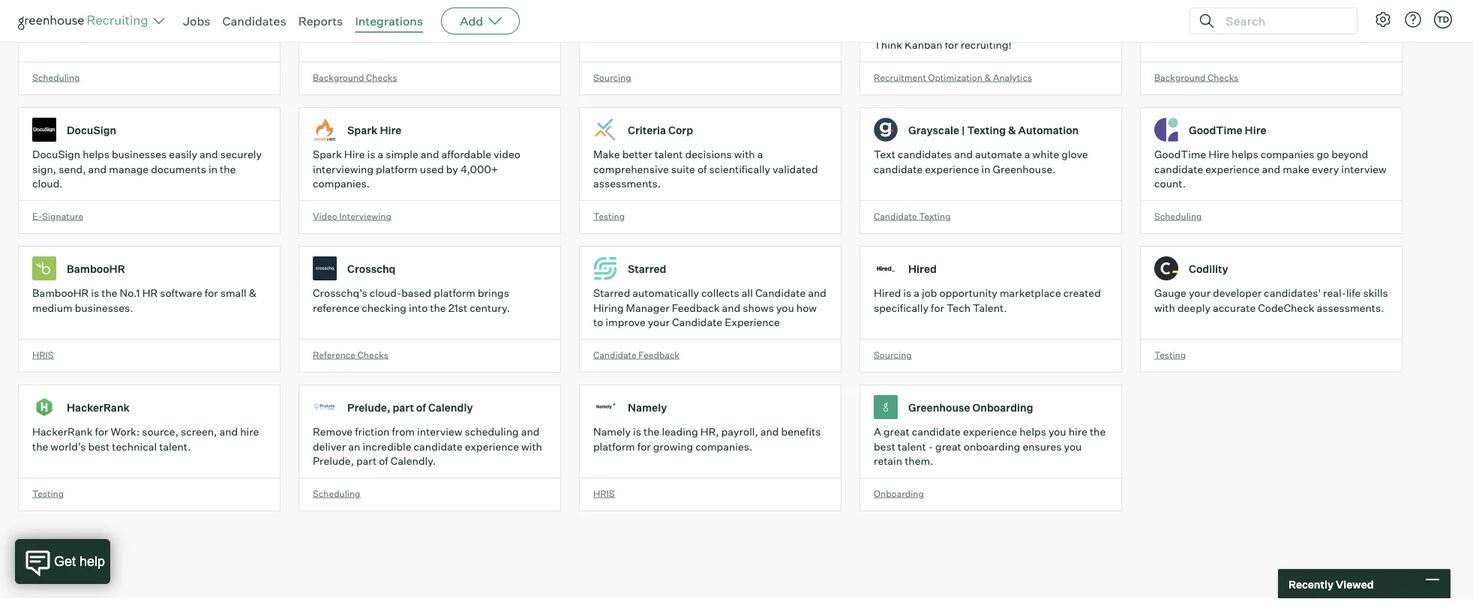 Task type: describe. For each thing, give the bounding box(es) containing it.
experience
[[725, 316, 780, 329]]

retain
[[874, 455, 902, 468]]

video interviewing
[[313, 211, 391, 222]]

remove
[[313, 425, 353, 439]]

is for hired is a job opportunity marketplace created specifically for tech talent.
[[903, 287, 911, 300]]

the inside a great candidate experience helps you hire the best talent - great onboarding ensures you retain them.
[[1090, 425, 1106, 439]]

0 vertical spatial part
[[393, 401, 414, 414]]

onboarding
[[964, 440, 1020, 453]]

recruitment optimization & analytics link
[[860, 0, 1140, 107]]

optimization
[[928, 72, 983, 83]]

configure image
[[1374, 11, 1392, 29]]

1 vertical spatial of
[[416, 401, 426, 414]]

sign,
[[32, 163, 56, 176]]

-
[[928, 440, 933, 453]]

a inside make better talent decisions with a comprehensive suite of scientifically validated assessments.
[[757, 148, 763, 161]]

tech
[[947, 301, 971, 314]]

criteria corp
[[628, 123, 693, 136]]

collects
[[701, 287, 739, 300]]

bamboohr for bamboohr
[[67, 262, 125, 275]]

a inside the text candidates and automate a white glove candidate experience in greenhouse.
[[1024, 148, 1030, 161]]

talent.
[[973, 301, 1007, 314]]

automatically
[[633, 287, 699, 300]]

checks up spark hire at the left top of page
[[366, 72, 397, 83]]

spark hire
[[347, 123, 402, 136]]

helps inside a great candidate experience helps you hire the best talent - great onboarding ensures you retain them.
[[1019, 425, 1046, 439]]

and up how
[[808, 287, 826, 300]]

2 horizontal spatial &
[[1008, 123, 1016, 136]]

corp
[[668, 123, 693, 136]]

the inside crosschq's cloud-based platform brings reference checking into the 21st century.
[[430, 301, 446, 314]]

and inside namely is the leading hr, payroll, and benefits platform for growing companies.
[[760, 425, 779, 439]]

sourcing link
[[579, 0, 860, 107]]

1 vertical spatial onboarding
[[874, 488, 924, 499]]

talent.
[[159, 440, 191, 453]]

candidate inside the text candidates and automate a white glove candidate experience in greenhouse.
[[874, 163, 923, 176]]

for inside bamboohr is the no.1 hr software for small & medium businesses.
[[205, 287, 218, 300]]

candidate texting
[[874, 211, 951, 222]]

go
[[1317, 148, 1329, 161]]

brings
[[478, 287, 509, 300]]

source,
[[142, 425, 178, 439]]

securely
[[220, 148, 262, 161]]

for inside hackerrank for work: source, screen, and hire the world's best technical talent.
[[95, 425, 108, 439]]

job
[[922, 287, 937, 300]]

1 background from the left
[[313, 72, 364, 83]]

reference
[[313, 349, 356, 361]]

hiring
[[593, 301, 624, 314]]

platform inside crosschq's cloud-based platform brings reference checking into the 21st century.
[[434, 287, 476, 300]]

gauge your developer candidates' real-life skills with deeply accurate codecheck assessments.
[[1154, 287, 1388, 314]]

make better talent decisions with a comprehensive suite of scientifically validated assessments.
[[593, 148, 818, 190]]

hris for bamboohr is the no.1 hr software for small & medium businesses.
[[32, 349, 54, 361]]

interview inside goodtime hire helps companies go beyond candidate experience and make every interview count.
[[1341, 163, 1387, 176]]

recently viewed
[[1289, 578, 1374, 591]]

a inside hired is a job opportunity marketplace created specifically for tech talent.
[[914, 287, 920, 300]]

better
[[622, 148, 652, 161]]

glove
[[1062, 148, 1088, 161]]

all
[[742, 287, 753, 300]]

reference checks
[[313, 349, 389, 361]]

accurate
[[1213, 301, 1256, 314]]

|
[[961, 123, 965, 136]]

suite
[[671, 163, 695, 176]]

goodtime hire helps companies go beyond candidate experience and make every interview count.
[[1154, 148, 1387, 190]]

part inside remove friction from interview scheduling and deliver an incredible candidate experience with prelude, part of calendly.
[[356, 455, 377, 468]]

hire for and
[[240, 425, 259, 439]]

candidate inside remove friction from interview scheduling and deliver an incredible candidate experience with prelude, part of calendly.
[[414, 440, 463, 453]]

hire for goodtime hire helps companies go beyond candidate experience and make every interview count.
[[1209, 148, 1229, 161]]

based
[[401, 287, 431, 300]]

reports link
[[298, 14, 343, 29]]

count.
[[1154, 177, 1186, 190]]

platform inside namely is the leading hr, payroll, and benefits platform for growing companies.
[[593, 440, 635, 453]]

is for namely is the leading hr, payroll, and benefits platform for growing companies.
[[633, 425, 641, 439]]

video
[[494, 148, 520, 161]]

cloud.
[[32, 177, 63, 190]]

for inside hired is a job opportunity marketplace created specifically for tech talent.
[[931, 301, 944, 314]]

technical
[[112, 440, 157, 453]]

21st
[[448, 301, 467, 314]]

0 horizontal spatial great
[[884, 425, 910, 439]]

1 horizontal spatial sourcing
[[874, 349, 912, 361]]

manage
[[109, 163, 149, 176]]

of inside remove friction from interview scheduling and deliver an incredible candidate experience with prelude, part of calendly.
[[379, 455, 388, 468]]

automation
[[1018, 123, 1079, 136]]

interview inside remove friction from interview scheduling and deliver an incredible candidate experience with prelude, part of calendly.
[[417, 425, 462, 439]]

greenhouse.
[[993, 163, 1056, 176]]

hired for hired is a job opportunity marketplace created specifically for tech talent.
[[874, 287, 901, 300]]

experience inside remove friction from interview scheduling and deliver an incredible candidate experience with prelude, part of calendly.
[[465, 440, 519, 453]]

candidates
[[222, 14, 286, 29]]

best inside a great candidate experience helps you hire the best talent - great onboarding ensures you retain them.
[[874, 440, 895, 453]]

2 background from the left
[[1154, 72, 1206, 83]]

scheduling link
[[18, 0, 299, 107]]

hire for goodtime hire
[[1245, 123, 1266, 136]]

0 vertical spatial scheduling
[[32, 72, 80, 83]]

docusign for docusign helps businesses easily and securely sign, send, and manage documents in the cloud.
[[32, 148, 80, 161]]

hire for spark hire is a simple and affordable video interviewing platform used by 4,000+ companies.
[[344, 148, 365, 161]]

text
[[874, 148, 895, 161]]

the inside bamboohr is the no.1 hr software for small & medium businesses.
[[101, 287, 117, 300]]

checks up goodtime hire
[[1208, 72, 1239, 83]]

crosschq's
[[313, 287, 367, 300]]

candidates
[[898, 148, 952, 161]]

1 vertical spatial feedback
[[638, 349, 680, 361]]

hackerrank for hackerrank
[[67, 401, 130, 414]]

scheduling for goodtime hire helps companies go beyond candidate experience and make every interview count.
[[1154, 211, 1202, 222]]

assessments. for skills
[[1317, 301, 1384, 314]]

1 vertical spatial you
[[1048, 425, 1066, 439]]

cloud-
[[370, 287, 401, 300]]

in inside docusign helps businesses easily and securely sign, send, and manage documents in the cloud.
[[209, 163, 218, 176]]

you inside starred automatically collects all candidate and hiring manager feedback and shows you how to improve your candidate experience
[[776, 301, 794, 314]]

developer
[[1213, 287, 1262, 300]]

hackerrank for hackerrank for work: source, screen, and hire the world's best technical talent.
[[32, 425, 93, 439]]

hris for namely is the leading hr, payroll, and benefits platform for growing companies.
[[593, 488, 615, 499]]

scheduling
[[465, 425, 519, 439]]

starred for starred
[[628, 262, 666, 275]]

hired for hired
[[908, 262, 937, 275]]

prelude, part of calendly
[[347, 401, 473, 414]]

comprehensive
[[593, 163, 669, 176]]

recruitment
[[874, 72, 926, 83]]

automate
[[975, 148, 1022, 161]]

greenhouse recruiting image
[[18, 12, 153, 30]]

td button
[[1431, 8, 1455, 32]]

0 vertical spatial texting
[[967, 123, 1006, 136]]

greenhouse onboarding
[[908, 401, 1033, 414]]

namely for namely is the leading hr, payroll, and benefits platform for growing companies.
[[593, 425, 631, 439]]

hackerrank for work: source, screen, and hire the world's best technical talent.
[[32, 425, 259, 453]]

calendly
[[428, 401, 473, 414]]

add
[[460, 14, 483, 29]]

the inside hackerrank for work: source, screen, and hire the world's best technical talent.
[[32, 440, 48, 453]]

jobs
[[183, 14, 210, 29]]

from
[[392, 425, 415, 439]]

0 vertical spatial &
[[984, 72, 991, 83]]

a inside spark hire is a simple and affordable video interviewing platform used by 4,000+ companies.
[[378, 148, 383, 161]]

jobs link
[[183, 14, 210, 29]]

1 vertical spatial texting
[[919, 211, 951, 222]]

docusign helps businesses easily and securely sign, send, and manage documents in the cloud.
[[32, 148, 262, 190]]

and inside the text candidates and automate a white glove candidate experience in greenhouse.
[[954, 148, 973, 161]]

growing
[[653, 440, 693, 453]]

manager
[[626, 301, 669, 314]]

scheduling for remove friction from interview scheduling and deliver an incredible candidate experience with prelude, part of calendly.
[[313, 488, 360, 499]]

and inside remove friction from interview scheduling and deliver an incredible candidate experience with prelude, part of calendly.
[[521, 425, 540, 439]]

candidate down text at the top right of page
[[874, 211, 917, 222]]

spark for spark hire
[[347, 123, 378, 136]]

docusign for docusign
[[67, 123, 116, 136]]

and down collects
[[722, 301, 741, 314]]

helps inside docusign helps businesses easily and securely sign, send, and manage documents in the cloud.
[[83, 148, 109, 161]]

marketplace
[[1000, 287, 1061, 300]]

namely for namely
[[628, 401, 667, 414]]



Task type: vqa. For each thing, say whether or not it's contained in the screenshot.


Task type: locate. For each thing, give the bounding box(es) containing it.
with inside remove friction from interview scheduling and deliver an incredible candidate experience with prelude, part of calendly.
[[521, 440, 542, 453]]

experience inside a great candidate experience helps you hire the best talent - great onboarding ensures you retain them.
[[963, 425, 1017, 439]]

is inside namely is the leading hr, payroll, and benefits platform for growing companies.
[[633, 425, 641, 439]]

0 vertical spatial prelude,
[[347, 401, 390, 414]]

platform left growing
[[593, 440, 635, 453]]

easily
[[169, 148, 197, 161]]

bamboohr up medium
[[32, 287, 89, 300]]

0 vertical spatial namely
[[628, 401, 667, 414]]

in down automate
[[981, 163, 990, 176]]

testing for make better talent decisions with a comprehensive suite of scientifically validated assessments.
[[593, 211, 625, 222]]

your inside starred automatically collects all candidate and hiring manager feedback and shows you how to improve your candidate experience
[[648, 316, 670, 329]]

hire for you
[[1069, 425, 1087, 439]]

for down job
[[931, 301, 944, 314]]

0 horizontal spatial helps
[[83, 148, 109, 161]]

0 horizontal spatial background checks link
[[299, 0, 579, 107]]

great right 'a'
[[884, 425, 910, 439]]

testing for hackerrank for work: source, screen, and hire the world's best technical talent.
[[32, 488, 64, 499]]

0 horizontal spatial interview
[[417, 425, 462, 439]]

and inside goodtime hire helps companies go beyond candidate experience and make every interview count.
[[1262, 163, 1280, 176]]

experience up onboarding
[[963, 425, 1017, 439]]

goodtime for goodtime hire
[[1189, 123, 1243, 136]]

with inside gauge your developer candidates' real-life skills with deeply accurate codecheck assessments.
[[1154, 301, 1175, 314]]

background checks up goodtime hire
[[1154, 72, 1239, 83]]

1 vertical spatial docusign
[[32, 148, 80, 161]]

0 vertical spatial interview
[[1341, 163, 1387, 176]]

feedback down improve
[[638, 349, 680, 361]]

is for bamboohr is the no.1 hr software for small & medium businesses.
[[91, 287, 99, 300]]

companies. inside namely is the leading hr, payroll, and benefits platform for growing companies.
[[695, 440, 752, 453]]

part
[[393, 401, 414, 414], [356, 455, 377, 468]]

0 horizontal spatial hired
[[874, 287, 901, 300]]

1 vertical spatial part
[[356, 455, 377, 468]]

1 horizontal spatial &
[[984, 72, 991, 83]]

starred up automatically
[[628, 262, 666, 275]]

companies. inside spark hire is a simple and affordable video interviewing platform used by 4,000+ companies.
[[313, 177, 370, 190]]

and down companies
[[1262, 163, 1280, 176]]

0 vertical spatial testing
[[593, 211, 625, 222]]

talent inside a great candidate experience helps you hire the best talent - great onboarding ensures you retain them.
[[898, 440, 926, 453]]

1 vertical spatial assessments.
[[1317, 301, 1384, 314]]

1 horizontal spatial of
[[416, 401, 426, 414]]

experience down candidates
[[925, 163, 979, 176]]

td
[[1437, 14, 1449, 24]]

0 horizontal spatial companies.
[[313, 177, 370, 190]]

0 horizontal spatial onboarding
[[874, 488, 924, 499]]

0 vertical spatial bamboohr
[[67, 262, 125, 275]]

testing down the deeply
[[1154, 349, 1186, 361]]

is inside hired is a job opportunity marketplace created specifically for tech talent.
[[903, 287, 911, 300]]

integrations link
[[355, 14, 423, 29]]

century.
[[470, 301, 510, 314]]

platform inside spark hire is a simple and affordable video interviewing platform used by 4,000+ companies.
[[376, 163, 418, 176]]

your up the deeply
[[1189, 287, 1211, 300]]

0 horizontal spatial in
[[209, 163, 218, 176]]

improve
[[606, 316, 646, 329]]

texting
[[967, 123, 1006, 136], [919, 211, 951, 222]]

spark inside spark hire is a simple and affordable video interviewing platform used by 4,000+ companies.
[[313, 148, 342, 161]]

goodtime up goodtime hire helps companies go beyond candidate experience and make every interview count.
[[1189, 123, 1243, 136]]

namely left leading
[[593, 425, 631, 439]]

2 best from the left
[[874, 440, 895, 453]]

0 vertical spatial platform
[[376, 163, 418, 176]]

by
[[446, 163, 458, 176]]

0 horizontal spatial talent
[[655, 148, 683, 161]]

assessments. inside make better talent decisions with a comprehensive suite of scientifically validated assessments.
[[593, 177, 661, 190]]

candidate up shows
[[755, 287, 806, 300]]

used
[[420, 163, 444, 176]]

1 vertical spatial talent
[[898, 440, 926, 453]]

sourcing down specifically
[[874, 349, 912, 361]]

namely up leading
[[628, 401, 667, 414]]

2 vertical spatial with
[[521, 440, 542, 453]]

onboarding up onboarding
[[972, 401, 1033, 414]]

0 horizontal spatial assessments.
[[593, 177, 661, 190]]

hire up companies
[[1245, 123, 1266, 136]]

best up retain
[[874, 440, 895, 453]]

integrations
[[355, 14, 423, 29]]

documents
[[151, 163, 206, 176]]

feedback inside starred automatically collects all candidate and hiring manager feedback and shows you how to improve your candidate experience
[[672, 301, 720, 314]]

platform up 21st
[[434, 287, 476, 300]]

companies
[[1261, 148, 1314, 161]]

spark
[[347, 123, 378, 136], [313, 148, 342, 161]]

make
[[1283, 163, 1310, 176]]

0 vertical spatial with
[[734, 148, 755, 161]]

1 horizontal spatial in
[[981, 163, 990, 176]]

0 horizontal spatial your
[[648, 316, 670, 329]]

0 vertical spatial your
[[1189, 287, 1211, 300]]

in right documents
[[209, 163, 218, 176]]

1 horizontal spatial companies.
[[695, 440, 752, 453]]

helps up ensures
[[1019, 425, 1046, 439]]

video
[[313, 211, 337, 222]]

hire inside goodtime hire helps companies go beyond candidate experience and make every interview count.
[[1209, 148, 1229, 161]]

incredible
[[363, 440, 411, 453]]

e-signature
[[32, 211, 83, 222]]

hired up job
[[908, 262, 937, 275]]

2 background checks from the left
[[1154, 72, 1239, 83]]

validated
[[773, 163, 818, 176]]

and right scheduling
[[521, 425, 540, 439]]

0 vertical spatial hackerrank
[[67, 401, 130, 414]]

1 vertical spatial bamboohr
[[32, 287, 89, 300]]

work:
[[111, 425, 140, 439]]

2 hire from the left
[[1069, 425, 1087, 439]]

into
[[409, 301, 428, 314]]

a up scientifically
[[757, 148, 763, 161]]

is up specifically
[[903, 287, 911, 300]]

1 vertical spatial spark
[[313, 148, 342, 161]]

hackerrank inside hackerrank for work: source, screen, and hire the world's best technical talent.
[[32, 425, 93, 439]]

of down incredible
[[379, 455, 388, 468]]

2 vertical spatial testing
[[32, 488, 64, 499]]

affordable
[[441, 148, 491, 161]]

td button
[[1434, 11, 1452, 29]]

platform down simple
[[376, 163, 418, 176]]

0 vertical spatial starred
[[628, 262, 666, 275]]

1 vertical spatial great
[[935, 440, 961, 453]]

texting right |
[[967, 123, 1006, 136]]

goodtime inside goodtime hire helps companies go beyond candidate experience and make every interview count.
[[1154, 148, 1206, 161]]

1 vertical spatial platform
[[434, 287, 476, 300]]

candidate up calendly.
[[414, 440, 463, 453]]

& inside bamboohr is the no.1 hr software for small & medium businesses.
[[249, 287, 256, 300]]

hire inside a great candidate experience helps you hire the best talent - great onboarding ensures you retain them.
[[1069, 425, 1087, 439]]

2 vertical spatial &
[[249, 287, 256, 300]]

0 horizontal spatial part
[[356, 455, 377, 468]]

testing down world's
[[32, 488, 64, 499]]

1 background checks link from the left
[[299, 0, 579, 107]]

talent up suite
[[655, 148, 683, 161]]

0 vertical spatial feedback
[[672, 301, 720, 314]]

hire down goodtime hire
[[1209, 148, 1229, 161]]

2 vertical spatial of
[[379, 455, 388, 468]]

of inside make better talent decisions with a comprehensive suite of scientifically validated assessments.
[[697, 163, 707, 176]]

testing down comprehensive
[[593, 211, 625, 222]]

2 horizontal spatial of
[[697, 163, 707, 176]]

1 horizontal spatial great
[[935, 440, 961, 453]]

and
[[200, 148, 218, 161], [421, 148, 439, 161], [954, 148, 973, 161], [88, 163, 107, 176], [1262, 163, 1280, 176], [808, 287, 826, 300], [722, 301, 741, 314], [219, 425, 238, 439], [521, 425, 540, 439], [760, 425, 779, 439]]

medium
[[32, 301, 73, 314]]

0 horizontal spatial hris
[[32, 349, 54, 361]]

interview down "calendly"
[[417, 425, 462, 439]]

is down spark hire at the left top of page
[[367, 148, 375, 161]]

platform
[[376, 163, 418, 176], [434, 287, 476, 300], [593, 440, 635, 453]]

1 horizontal spatial part
[[393, 401, 414, 414]]

great right -
[[935, 440, 961, 453]]

candidate inside goodtime hire helps companies go beyond candidate experience and make every interview count.
[[1154, 163, 1203, 176]]

of left "calendly"
[[416, 401, 426, 414]]

0 vertical spatial docusign
[[67, 123, 116, 136]]

scheduling down greenhouse recruiting 'image'
[[32, 72, 80, 83]]

real-
[[1323, 287, 1346, 300]]

hire up simple
[[380, 123, 402, 136]]

friction
[[355, 425, 390, 439]]

texting down candidates
[[919, 211, 951, 222]]

1 horizontal spatial hris
[[593, 488, 615, 499]]

signature
[[42, 211, 83, 222]]

background down reports
[[313, 72, 364, 83]]

4,000+
[[460, 163, 498, 176]]

1 horizontal spatial background checks
[[1154, 72, 1239, 83]]

0 horizontal spatial background
[[313, 72, 364, 83]]

0 vertical spatial companies.
[[313, 177, 370, 190]]

feedback down collects
[[672, 301, 720, 314]]

0 horizontal spatial sourcing
[[593, 72, 631, 83]]

checks right 'reference' at left bottom
[[357, 349, 389, 361]]

and up used
[[421, 148, 439, 161]]

2 background checks link from the left
[[1140, 0, 1421, 107]]

and down |
[[954, 148, 973, 161]]

payroll,
[[721, 425, 758, 439]]

0 horizontal spatial hire
[[240, 425, 259, 439]]

every
[[1312, 163, 1339, 176]]

2 horizontal spatial helps
[[1232, 148, 1258, 161]]

1 horizontal spatial platform
[[434, 287, 476, 300]]

background up goodtime hire
[[1154, 72, 1206, 83]]

experience inside the text candidates and automate a white glove candidate experience in greenhouse.
[[925, 163, 979, 176]]

make
[[593, 148, 620, 161]]

add button
[[441, 8, 520, 35]]

2 vertical spatial scheduling
[[313, 488, 360, 499]]

checking
[[362, 301, 406, 314]]

hired inside hired is a job opportunity marketplace created specifically for tech talent.
[[874, 287, 901, 300]]

spark for spark hire is a simple and affordable video interviewing platform used by 4,000+ companies.
[[313, 148, 342, 161]]

1 horizontal spatial best
[[874, 440, 895, 453]]

candidate feedback
[[593, 349, 680, 361]]

2 horizontal spatial platform
[[593, 440, 635, 453]]

1 vertical spatial testing
[[1154, 349, 1186, 361]]

experience down scheduling
[[465, 440, 519, 453]]

businesses.
[[75, 301, 133, 314]]

a up greenhouse.
[[1024, 148, 1030, 161]]

hr,
[[700, 425, 719, 439]]

1 horizontal spatial scheduling
[[313, 488, 360, 499]]

for inside namely is the leading hr, payroll, and benefits platform for growing companies.
[[637, 440, 651, 453]]

experience
[[925, 163, 979, 176], [1205, 163, 1260, 176], [963, 425, 1017, 439], [465, 440, 519, 453]]

0 vertical spatial hris
[[32, 349, 54, 361]]

0 vertical spatial hired
[[908, 262, 937, 275]]

& right small
[[249, 287, 256, 300]]

0 horizontal spatial with
[[521, 440, 542, 453]]

starred inside starred automatically collects all candidate and hiring manager feedback and shows you how to improve your candidate experience
[[593, 287, 630, 300]]

for left small
[[205, 287, 218, 300]]

of
[[697, 163, 707, 176], [416, 401, 426, 414], [379, 455, 388, 468]]

interviewing
[[339, 211, 391, 222]]

1 background checks from the left
[[313, 72, 397, 83]]

bamboohr for bamboohr is the no.1 hr software for small & medium businesses.
[[32, 287, 89, 300]]

0 vertical spatial onboarding
[[972, 401, 1033, 414]]

your
[[1189, 287, 1211, 300], [648, 316, 670, 329]]

and inside spark hire is a simple and affordable video interviewing platform used by 4,000+ companies.
[[421, 148, 439, 161]]

analytics
[[993, 72, 1032, 83]]

prelude, down deliver
[[313, 455, 354, 468]]

hired up specifically
[[874, 287, 901, 300]]

hackerrank up work:
[[67, 401, 130, 414]]

1 horizontal spatial testing
[[593, 211, 625, 222]]

goodtime for goodtime hire helps companies go beyond candidate experience and make every interview count.
[[1154, 148, 1206, 161]]

opportunity
[[939, 287, 997, 300]]

1 horizontal spatial assessments.
[[1317, 301, 1384, 314]]

greenhouse
[[908, 401, 970, 414]]

0 horizontal spatial platform
[[376, 163, 418, 176]]

bamboohr up businesses.
[[67, 262, 125, 275]]

1 vertical spatial starred
[[593, 287, 630, 300]]

codility
[[1189, 262, 1228, 275]]

you left how
[[776, 301, 794, 314]]

0 horizontal spatial background checks
[[313, 72, 397, 83]]

in inside the text candidates and automate a white glove candidate experience in greenhouse.
[[981, 163, 990, 176]]

sourcing up criteria
[[593, 72, 631, 83]]

1 horizontal spatial hire
[[1069, 425, 1087, 439]]

of down decisions
[[697, 163, 707, 176]]

how
[[796, 301, 817, 314]]

assessments. down comprehensive
[[593, 177, 661, 190]]

2 in from the left
[[981, 163, 990, 176]]

namely inside namely is the leading hr, payroll, and benefits platform for growing companies.
[[593, 425, 631, 439]]

prelude, inside remove friction from interview scheduling and deliver an incredible candidate experience with prelude, part of calendly.
[[313, 455, 354, 468]]

starred for starred automatically collects all candidate and hiring manager feedback and shows you how to improve your candidate experience
[[593, 287, 630, 300]]

is up businesses.
[[91, 287, 99, 300]]

onboarding down retain
[[874, 488, 924, 499]]

starred automatically collects all candidate and hiring manager feedback and shows you how to improve your candidate experience
[[593, 287, 826, 329]]

companies.
[[313, 177, 370, 190], [695, 440, 752, 453]]

docusign up sign, at the top left
[[32, 148, 80, 161]]

grayscale | texting & automation
[[908, 123, 1079, 136]]

for left work:
[[95, 425, 108, 439]]

companies. down hr, at bottom
[[695, 440, 752, 453]]

and right send, on the left
[[88, 163, 107, 176]]

to
[[593, 316, 603, 329]]

hire
[[380, 123, 402, 136], [1245, 123, 1266, 136], [344, 148, 365, 161], [1209, 148, 1229, 161]]

best inside hackerrank for work: source, screen, and hire the world's best technical talent.
[[88, 440, 110, 453]]

0 horizontal spatial texting
[[919, 211, 951, 222]]

candidate inside a great candidate experience helps you hire the best talent - great onboarding ensures you retain them.
[[912, 425, 961, 439]]

1 horizontal spatial your
[[1189, 287, 1211, 300]]

hire inside spark hire is a simple and affordable video interviewing platform used by 4,000+ companies.
[[344, 148, 365, 161]]

1 vertical spatial hris
[[593, 488, 615, 499]]

assessments. for comprehensive
[[593, 177, 661, 190]]

0 vertical spatial great
[[884, 425, 910, 439]]

talent up them.
[[898, 440, 926, 453]]

and right the "screen,"
[[219, 425, 238, 439]]

the inside docusign helps businesses easily and securely sign, send, and manage documents in the cloud.
[[220, 163, 236, 176]]

2 horizontal spatial with
[[1154, 301, 1175, 314]]

assessments. inside gauge your developer candidates' real-life skills with deeply accurate codecheck assessments.
[[1317, 301, 1384, 314]]

1 horizontal spatial spark
[[347, 123, 378, 136]]

bamboohr is the no.1 hr software for small & medium businesses.
[[32, 287, 256, 314]]

helps down goodtime hire
[[1232, 148, 1258, 161]]

0 horizontal spatial testing
[[32, 488, 64, 499]]

candidate down improve
[[593, 349, 637, 361]]

candidate
[[874, 211, 917, 222], [755, 287, 806, 300], [672, 316, 722, 329], [593, 349, 637, 361]]

the
[[220, 163, 236, 176], [101, 287, 117, 300], [430, 301, 446, 314], [644, 425, 660, 439], [1090, 425, 1106, 439], [32, 440, 48, 453]]

0 vertical spatial goodtime
[[1189, 123, 1243, 136]]

the inside namely is the leading hr, payroll, and benefits platform for growing companies.
[[644, 425, 660, 439]]

with inside make better talent decisions with a comprehensive suite of scientifically validated assessments.
[[734, 148, 755, 161]]

1 vertical spatial namely
[[593, 425, 631, 439]]

starred up 'hiring'
[[593, 287, 630, 300]]

companies. down interviewing
[[313, 177, 370, 190]]

a left job
[[914, 287, 920, 300]]

candidate up -
[[912, 425, 961, 439]]

hire up interviewing
[[344, 148, 365, 161]]

bamboohr inside bamboohr is the no.1 hr software for small & medium businesses.
[[32, 287, 89, 300]]

sourcing inside sourcing link
[[593, 72, 631, 83]]

grayscale
[[908, 123, 959, 136]]

beyond
[[1332, 148, 1368, 161]]

0 vertical spatial you
[[776, 301, 794, 314]]

gauge
[[1154, 287, 1186, 300]]

is inside spark hire is a simple and affordable video interviewing platform used by 4,000+ companies.
[[367, 148, 375, 161]]

docusign up send, on the left
[[67, 123, 116, 136]]

goodtime hire
[[1189, 123, 1266, 136]]

your inside gauge your developer candidates' real-life skills with deeply accurate codecheck assessments.
[[1189, 287, 1211, 300]]

goodtime up count.
[[1154, 148, 1206, 161]]

1 horizontal spatial with
[[734, 148, 755, 161]]

1 horizontal spatial interview
[[1341, 163, 1387, 176]]

talent inside make better talent decisions with a comprehensive suite of scientifically validated assessments.
[[655, 148, 683, 161]]

1 hire from the left
[[240, 425, 259, 439]]

a
[[378, 148, 383, 161], [757, 148, 763, 161], [1024, 148, 1030, 161], [914, 287, 920, 300]]

and inside hackerrank for work: source, screen, and hire the world's best technical talent.
[[219, 425, 238, 439]]

hackerrank up world's
[[32, 425, 93, 439]]

1 horizontal spatial onboarding
[[972, 401, 1033, 414]]

e-
[[32, 211, 42, 222]]

send,
[[59, 163, 86, 176]]

helps inside goodtime hire helps companies go beyond candidate experience and make every interview count.
[[1232, 148, 1258, 161]]

you up ensures
[[1048, 425, 1066, 439]]

crosschq
[[347, 262, 396, 275]]

2 horizontal spatial scheduling
[[1154, 211, 1202, 222]]

is
[[367, 148, 375, 161], [91, 287, 99, 300], [903, 287, 911, 300], [633, 425, 641, 439]]

scheduling down count.
[[1154, 211, 1202, 222]]

helps
[[83, 148, 109, 161], [1232, 148, 1258, 161], [1019, 425, 1046, 439]]

spark hire is a simple and affordable video interviewing platform used by 4,000+ companies.
[[313, 148, 520, 190]]

scheduling down deliver
[[313, 488, 360, 499]]

candidate up count.
[[1154, 163, 1203, 176]]

hire inside hackerrank for work: source, screen, and hire the world's best technical talent.
[[240, 425, 259, 439]]

decisions
[[685, 148, 732, 161]]

and right the easily
[[200, 148, 218, 161]]

& left analytics
[[984, 72, 991, 83]]

helps up send, on the left
[[83, 148, 109, 161]]

hire for spark hire
[[380, 123, 402, 136]]

0 vertical spatial spark
[[347, 123, 378, 136]]

candidate down collects
[[672, 316, 722, 329]]

is left leading
[[633, 425, 641, 439]]

0 horizontal spatial of
[[379, 455, 388, 468]]

is inside bamboohr is the no.1 hr software for small & medium businesses.
[[91, 287, 99, 300]]

1 vertical spatial interview
[[417, 425, 462, 439]]

0 horizontal spatial spark
[[313, 148, 342, 161]]

1 vertical spatial companies.
[[695, 440, 752, 453]]

experience down goodtime hire
[[1205, 163, 1260, 176]]

crosschq's cloud-based platform brings reference checking into the 21st century.
[[313, 287, 510, 314]]

and right payroll,
[[760, 425, 779, 439]]

businesses
[[112, 148, 167, 161]]

part down an in the left of the page
[[356, 455, 377, 468]]

2 vertical spatial platform
[[593, 440, 635, 453]]

interviewing
[[313, 163, 374, 176]]

in
[[209, 163, 218, 176], [981, 163, 990, 176]]

1 best from the left
[[88, 440, 110, 453]]

1 vertical spatial prelude,
[[313, 455, 354, 468]]

Search text field
[[1222, 10, 1343, 32]]

1 vertical spatial your
[[648, 316, 670, 329]]

best right world's
[[88, 440, 110, 453]]

prelude, up friction
[[347, 401, 390, 414]]

no.1
[[120, 287, 140, 300]]

shows
[[743, 301, 774, 314]]

specifically
[[874, 301, 929, 314]]

a left simple
[[378, 148, 383, 161]]

1 vertical spatial sourcing
[[874, 349, 912, 361]]

assessments.
[[593, 177, 661, 190], [1317, 301, 1384, 314]]

background checks up spark hire at the left top of page
[[313, 72, 397, 83]]

experience inside goodtime hire helps companies go beyond candidate experience and make every interview count.
[[1205, 163, 1260, 176]]

1 vertical spatial goodtime
[[1154, 148, 1206, 161]]

criteria
[[628, 123, 666, 136]]

candidate down text at the top right of page
[[874, 163, 923, 176]]

1 vertical spatial hired
[[874, 287, 901, 300]]

docusign inside docusign helps businesses easily and securely sign, send, and manage documents in the cloud.
[[32, 148, 80, 161]]

2 vertical spatial you
[[1064, 440, 1082, 453]]

0 vertical spatial of
[[697, 163, 707, 176]]

interview down the beyond
[[1341, 163, 1387, 176]]

0 vertical spatial assessments.
[[593, 177, 661, 190]]

1 in from the left
[[209, 163, 218, 176]]

1 horizontal spatial background checks link
[[1140, 0, 1421, 107]]

testing for gauge your developer candidates' real-life skills with deeply accurate codecheck assessments.
[[1154, 349, 1186, 361]]

1 horizontal spatial talent
[[898, 440, 926, 453]]

you right ensures
[[1064, 440, 1082, 453]]



